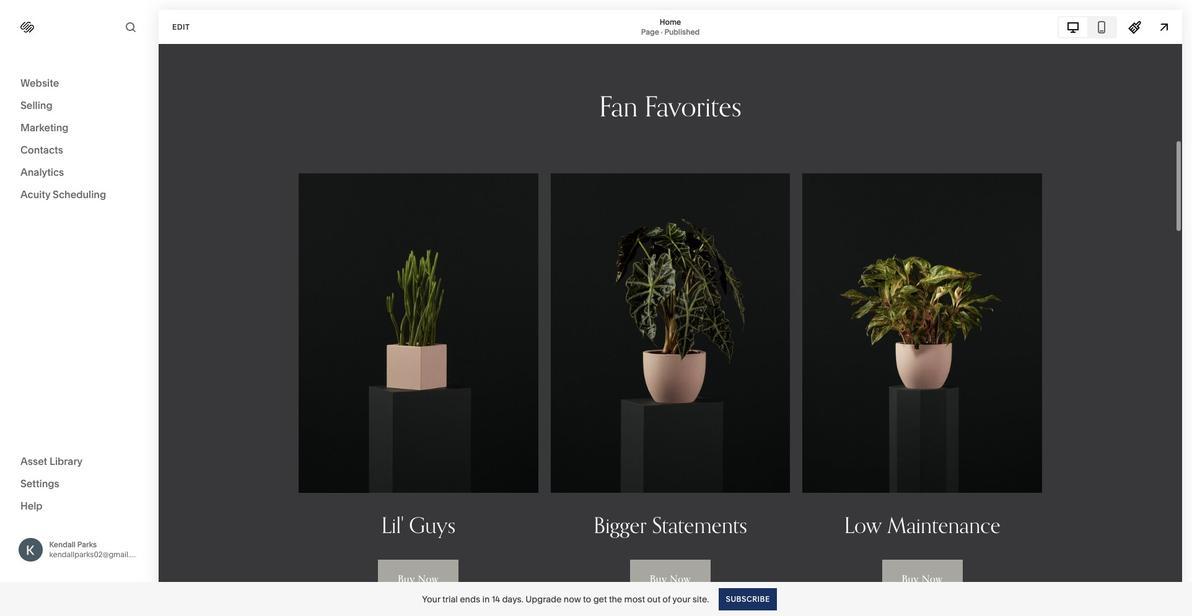 Task type: vqa. For each thing, say whether or not it's contained in the screenshot.
Asset Library link
yes



Task type: locate. For each thing, give the bounding box(es) containing it.
selling
[[20, 99, 52, 112]]

parks
[[77, 540, 97, 549]]

marketing link
[[20, 121, 138, 136]]

tab list
[[1059, 17, 1116, 37]]

your trial ends in 14 days. upgrade now to get the most out of your site.
[[422, 594, 709, 605]]

of
[[663, 594, 671, 605]]

scheduling
[[53, 188, 106, 201]]

edit button
[[164, 15, 198, 38]]

website link
[[20, 76, 138, 91]]

·
[[661, 27, 663, 36]]

selling link
[[20, 99, 138, 113]]

home
[[660, 17, 681, 26]]

now
[[564, 594, 581, 605]]

contacts
[[20, 144, 63, 156]]

asset library
[[20, 455, 83, 467]]

in
[[482, 594, 490, 605]]

settings link
[[20, 477, 138, 492]]

edit
[[172, 22, 190, 31]]

kendall parks kendallparks02@gmail.com
[[49, 540, 146, 559]]

most
[[624, 594, 645, 605]]

settings
[[20, 477, 59, 490]]

ends
[[460, 594, 480, 605]]



Task type: describe. For each thing, give the bounding box(es) containing it.
home page · published
[[641, 17, 700, 36]]

marketing
[[20, 121, 69, 134]]

subscribe
[[726, 594, 770, 604]]

your
[[672, 594, 690, 605]]

acuity scheduling
[[20, 188, 106, 201]]

trial
[[442, 594, 458, 605]]

subscribe button
[[719, 588, 777, 611]]

analytics
[[20, 166, 64, 178]]

out
[[647, 594, 660, 605]]

website
[[20, 77, 59, 89]]

help link
[[20, 499, 43, 513]]

acuity
[[20, 188, 50, 201]]

days.
[[502, 594, 523, 605]]

help
[[20, 500, 43, 512]]

asset library link
[[20, 454, 138, 469]]

to
[[583, 594, 591, 605]]

get
[[593, 594, 607, 605]]

acuity scheduling link
[[20, 188, 138, 203]]

page
[[641, 27, 659, 36]]

your
[[422, 594, 440, 605]]

library
[[50, 455, 83, 467]]

upgrade
[[526, 594, 562, 605]]

analytics link
[[20, 165, 138, 180]]

14
[[492, 594, 500, 605]]

kendallparks02@gmail.com
[[49, 550, 146, 559]]

kendall
[[49, 540, 76, 549]]

the
[[609, 594, 622, 605]]

contacts link
[[20, 143, 138, 158]]

site.
[[693, 594, 709, 605]]

published
[[664, 27, 700, 36]]

asset
[[20, 455, 47, 467]]



